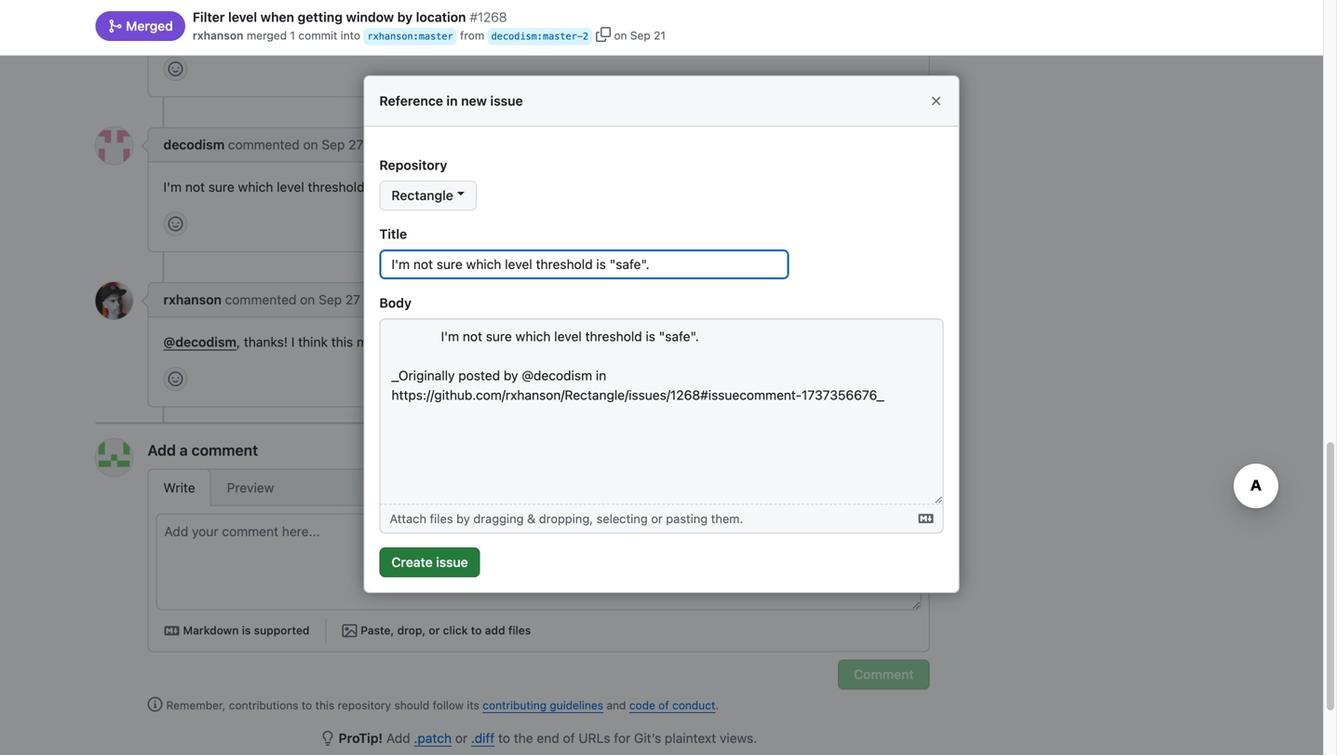 Task type: describe. For each thing, give the bounding box(es) containing it.
@decodism
[[163, 335, 237, 350]]

level up master
[[428, 5, 456, 20]]

i've been considering reducing that window level threshold from 1000 to 23. this way it will ignore the notification center (level 23). do you know of any windows above level 23 that would be valid for drag to screen edge snapping?
[[163, 5, 891, 40]]

reference in new issue dialog
[[364, 76, 960, 593]]

.patch
[[414, 731, 452, 746]]

new
[[461, 93, 487, 109]]

think
[[298, 335, 328, 350]]

level up the merged
[[228, 9, 257, 25]]

title
[[380, 226, 407, 242]]

option
[[466, 335, 504, 350]]

have
[[515, 335, 543, 350]]

way
[[652, 5, 675, 20]]

or inside button
[[429, 624, 440, 637]]

window inside i've been considering reducing that window level threshold from 1000 to 23. this way it will ignore the notification center (level 23). do you know of any windows above level 23 that would be valid for drag to screen edge snapping?
[[379, 5, 425, 20]]

might
[[357, 335, 391, 350]]

Title text field
[[380, 250, 789, 279]]

sure
[[208, 179, 235, 195]]

2 i from the left
[[508, 335, 511, 350]]

0 horizontal spatial i'm
[[163, 179, 182, 195]]

by
[[397, 9, 413, 25]]

1 vertical spatial threshold
[[308, 179, 365, 195]]

add a comment
[[148, 442, 258, 459]]

0 horizontal spatial add
[[148, 442, 176, 459]]

will
[[690, 5, 709, 20]]

do
[[227, 24, 244, 40]]

git merge image
[[108, 19, 122, 34]]

21
[[654, 29, 666, 42]]

of inside i've been considering reducing that window level threshold from 1000 to 23. this way it will ignore the notification center (level 23). do you know of any windows above level 23 that would be valid for drag to screen edge snapping?
[[308, 24, 320, 40]]

filter
[[193, 9, 225, 25]]

reference in new issue
[[380, 93, 523, 109]]

commented for decodism
[[228, 137, 300, 152]]

files
[[508, 624, 531, 637]]

best
[[436, 335, 463, 350]]

not
[[185, 179, 205, 195]]

protip!
[[339, 731, 383, 746]]

add or remove reactions image for add or remove reactions element associated with i'm not sure which level threshold is "safe".
[[168, 217, 183, 232]]

merged
[[122, 18, 173, 34]]

paste, drop, or click to add files button
[[334, 618, 539, 644]]

drag
[[631, 24, 659, 40]]

windows
[[348, 24, 401, 40]]

issue inside button
[[436, 555, 468, 570]]

.
[[716, 699, 719, 712]]

contributing
[[483, 699, 547, 712]]

into
[[341, 29, 361, 42]]

paste,
[[361, 624, 394, 637]]

i've
[[163, 5, 185, 20]]

@decodism , thanks! i think this might be the best option i have at the moment so i'm going to go with it.
[[163, 335, 789, 350]]

create
[[392, 555, 433, 570]]

which
[[238, 179, 273, 195]]

the left best on the top
[[413, 335, 433, 350]]

contributing guidelines link
[[483, 699, 604, 712]]

add
[[485, 624, 505, 637]]

write
[[163, 480, 195, 496]]

markdown image inside "write" tab panel
[[164, 624, 179, 639]]

rxhanson link for commented
[[163, 292, 222, 308]]

paste, drop, or click to add files
[[361, 624, 531, 637]]

comment
[[192, 442, 258, 459]]

none file field inside 'reference in new issue' dialog
[[380, 505, 943, 533]]

0 vertical spatial on
[[614, 29, 627, 42]]

getting
[[298, 9, 343, 25]]

contributions
[[229, 699, 299, 712]]

considering
[[222, 5, 292, 20]]

markdown
[[183, 624, 239, 637]]

sep for decodism commented on sep 27
[[322, 137, 345, 152]]

@decodism image
[[95, 127, 133, 165]]

go
[[730, 335, 745, 350]]

guidelines
[[550, 699, 604, 712]]

git's
[[634, 731, 661, 746]]

rxhanson for rxhanson commented on sep 27
[[163, 292, 222, 308]]

markdown image inside 'reference in new issue' dialog
[[919, 511, 934, 526]]

decodism link
[[163, 137, 225, 152]]

click
[[443, 624, 468, 637]]

rxhanson inside rxhanson merged 1 commit into rxhanson : master from decodism : master-2
[[367, 31, 413, 42]]

code
[[629, 699, 656, 712]]

1 vertical spatial i'm
[[655, 335, 674, 350]]

0 vertical spatial that
[[352, 5, 375, 20]]

.diff link
[[471, 731, 495, 746]]

so
[[637, 335, 652, 350]]

1 horizontal spatial issue
[[490, 93, 523, 109]]

create issue button
[[380, 548, 480, 578]]

remember, contributions to this repository should follow     its contributing guidelines and code of conduct .
[[166, 699, 719, 712]]

1 : from the left
[[413, 31, 419, 42]]

add or remove reactions image
[[168, 62, 183, 77]]

decodism commented on sep 27
[[163, 137, 364, 152]]

comment button
[[838, 660, 930, 690]]

follow
[[433, 699, 464, 712]]

been
[[188, 5, 218, 20]]

is inside "write" tab panel
[[242, 624, 251, 637]]

location
[[416, 9, 466, 25]]

window up into
[[346, 9, 394, 25]]

valid
[[579, 24, 607, 40]]

"safe".
[[382, 179, 422, 195]]

with
[[749, 335, 774, 350]]

edge
[[722, 24, 752, 40]]

its
[[467, 699, 480, 712]]

ignore
[[713, 5, 751, 20]]

add a comment tab list
[[148, 469, 290, 506]]

for inside i've been considering reducing that window level threshold from 1000 to 23. this way it will ignore the notification center (level 23). do you know of any windows above level 23 that would be valid for drag to screen edge snapping?
[[611, 24, 627, 40]]

at
[[546, 335, 558, 350]]

,
[[237, 335, 240, 350]]

on for rxhanson commented on sep 27
[[300, 292, 315, 308]]

master
[[419, 31, 453, 42]]

from for master
[[460, 29, 485, 42]]

0 vertical spatial sep
[[630, 29, 651, 42]]

create issue
[[392, 555, 468, 570]]

add or remove reactions image for third add or remove reactions element from the top of the page
[[168, 372, 183, 387]]

a
[[180, 442, 188, 459]]

0 vertical spatial this
[[331, 335, 353, 350]]

views.
[[720, 731, 757, 746]]

2 : from the left
[[537, 31, 543, 42]]

master-
[[543, 31, 583, 42]]

should
[[394, 699, 430, 712]]

reference
[[380, 93, 443, 109]]



Task type: locate. For each thing, give the bounding box(es) containing it.
decodism
[[491, 31, 537, 42], [163, 137, 225, 152]]

is
[[368, 179, 378, 195], [242, 624, 251, 637]]

i left think
[[291, 335, 295, 350]]

repository
[[338, 699, 391, 712]]

when
[[260, 9, 294, 25]]

preview
[[227, 480, 274, 496]]

rxhanson link up the @decodism
[[163, 292, 222, 308]]

on sep 27 link
[[303, 137, 364, 152], [300, 292, 361, 308]]

0 vertical spatial markdown image
[[919, 511, 934, 526]]

0 vertical spatial issue
[[490, 93, 523, 109]]

from for threshold
[[520, 5, 548, 20]]

markdown is supported
[[183, 624, 310, 637]]

0 horizontal spatial threshold
[[308, 179, 365, 195]]

27 for rxhanson commented on sep 27
[[346, 292, 361, 308]]

0 horizontal spatial of
[[308, 24, 320, 40]]

23.
[[600, 5, 619, 20]]

27 left body
[[346, 292, 361, 308]]

  text field inside "write" tab panel
[[157, 515, 921, 610]]

1000
[[551, 5, 581, 20]]

be right might
[[395, 335, 410, 350]]

i'm right so
[[655, 335, 674, 350]]

0 vertical spatial add or remove reactions image
[[168, 217, 183, 232]]

sep up think
[[319, 292, 342, 308]]

center
[[850, 5, 891, 20]]

23).
[[199, 24, 224, 40]]

supported
[[254, 624, 310, 637]]

to down way
[[662, 24, 674, 40]]

add left .patch
[[386, 731, 410, 746]]

2 add or remove reactions image from the top
[[168, 372, 183, 387]]

is left '"safe".'
[[368, 179, 378, 195]]

0 vertical spatial is
[[368, 179, 378, 195]]

None file field
[[380, 505, 943, 533]]

on sep 21
[[614, 29, 666, 42]]

0 horizontal spatial issue
[[436, 555, 468, 570]]

27 up the i'm not sure which level threshold is "safe".
[[349, 137, 364, 152]]

notification
[[777, 5, 847, 20]]

in
[[447, 93, 458, 109]]

0 horizontal spatial or
[[429, 624, 440, 637]]

repository
[[380, 157, 447, 173]]

remember,
[[166, 699, 226, 712]]

add or remove reactions element down (level
[[163, 57, 188, 81]]

on sep 27 link for rxhanson commented on sep 27
[[300, 292, 361, 308]]

3 add or remove reactions element from the top
[[163, 367, 188, 391]]

add a comment element
[[148, 439, 930, 690]]

1 horizontal spatial be
[[561, 24, 576, 40]]

footer
[[0, 749, 1323, 755]]

toolbar inside add a comment element
[[290, 470, 925, 505]]

copy image
[[596, 27, 611, 42]]

level right which
[[277, 179, 304, 195]]

decodism right 23
[[491, 31, 537, 42]]

to right .diff link
[[498, 731, 510, 746]]

1 vertical spatial on
[[303, 137, 318, 152]]

threshold up 23
[[459, 5, 516, 20]]

1 horizontal spatial decodism
[[491, 31, 537, 42]]

0 vertical spatial threshold
[[459, 5, 516, 20]]

1 horizontal spatial is
[[368, 179, 378, 195]]

1 horizontal spatial markdown image
[[919, 511, 934, 526]]

1 vertical spatial for
[[614, 731, 631, 746]]

snapping?
[[756, 24, 817, 40]]

threshold inside i've been considering reducing that window level threshold from 1000 to 23. this way it will ignore the notification center (level 23). do you know of any windows above level 23 that would be valid for drag to screen edge snapping?
[[459, 5, 516, 20]]

0 vertical spatial add
[[148, 442, 176, 459]]

be
[[561, 24, 576, 40], [395, 335, 410, 350]]

the left end
[[514, 731, 533, 746]]

1 vertical spatial that
[[494, 24, 518, 40]]

is left supported at the left
[[242, 624, 251, 637]]

image image
[[342, 624, 357, 639]]

0 vertical spatial decodism
[[491, 31, 537, 42]]

reducing
[[295, 5, 348, 20]]

plaintext
[[665, 731, 716, 746]]

threshold
[[459, 5, 516, 20], [308, 179, 365, 195]]

filter level when getting window by location link
[[193, 7, 466, 27]]

  text field
[[157, 515, 921, 610]]

threshold left '"safe".'
[[308, 179, 365, 195]]

1 vertical spatial be
[[395, 335, 410, 350]]

23
[[475, 24, 491, 40]]

add left a
[[148, 442, 176, 459]]

1 horizontal spatial threshold
[[459, 5, 516, 20]]

1 vertical spatial of
[[659, 699, 669, 712]]

add or remove reactions image down the @decodism
[[168, 372, 183, 387]]

would
[[521, 24, 557, 40]]

end
[[537, 731, 560, 746]]

sep up the i'm not sure which level threshold is "safe".
[[322, 137, 345, 152]]

commented
[[228, 137, 300, 152], [225, 292, 297, 308]]

0 vertical spatial i'm
[[163, 179, 182, 195]]

add or remove reactions element down not
[[163, 212, 188, 236]]

1 vertical spatial issue
[[436, 555, 468, 570]]

rxhanson down by
[[367, 31, 413, 42]]

2 vertical spatial sep
[[319, 292, 342, 308]]

from inside i've been considering reducing that window level threshold from 1000 to 23. this way it will ignore the notification center (level 23). do you know of any windows above level 23 that would be valid for drag to screen edge snapping?
[[520, 5, 548, 20]]

@terryturtle85 image
[[95, 439, 133, 477]]

1 horizontal spatial or
[[455, 731, 468, 746]]

this up light bulb 'image'
[[315, 699, 335, 712]]

for left git's
[[614, 731, 631, 746]]

rxhanson link down 'filter'
[[193, 27, 244, 44]]

2 vertical spatial add or remove reactions element
[[163, 367, 188, 391]]

the
[[754, 5, 774, 20], [413, 335, 433, 350], [562, 335, 581, 350], [514, 731, 533, 746]]

0 horizontal spatial markdown image
[[164, 624, 179, 639]]

2
[[583, 31, 589, 42]]

to left 23.
[[585, 5, 597, 20]]

0 vertical spatial add or remove reactions element
[[163, 57, 188, 81]]

0 vertical spatial on sep 27 link
[[303, 137, 364, 152]]

info image
[[148, 697, 163, 712]]

1 vertical spatial add or remove reactions element
[[163, 212, 188, 236]]

of left any
[[308, 24, 320, 40]]

or left click
[[429, 624, 440, 637]]

1 vertical spatial sep
[[322, 137, 345, 152]]

1 vertical spatial add or remove reactions image
[[168, 372, 183, 387]]

filter level when getting window by location #1268
[[193, 9, 507, 25]]

of right code
[[659, 699, 669, 712]]

1 vertical spatial decodism
[[163, 137, 225, 152]]

1 vertical spatial 27
[[346, 292, 361, 308]]

body
[[380, 295, 412, 311]]

or left .diff link
[[455, 731, 468, 746]]

window
[[379, 5, 425, 20], [346, 9, 394, 25]]

rxhanson merged 1 commit into rxhanson : master from decodism : master-2
[[193, 29, 589, 42]]

0 horizontal spatial is
[[242, 624, 251, 637]]

on
[[614, 29, 627, 42], [303, 137, 318, 152], [300, 292, 315, 308]]

on up think
[[300, 292, 315, 308]]

on sep 27 link for decodism commented on sep 27
[[303, 137, 364, 152]]

markdown is supported link
[[156, 618, 318, 644]]

0 vertical spatial of
[[308, 24, 320, 40]]

on right copy icon
[[614, 29, 627, 42]]

0 horizontal spatial be
[[395, 335, 410, 350]]

1 vertical spatial this
[[315, 699, 335, 712]]

2 horizontal spatial of
[[659, 699, 669, 712]]

i'm left not
[[163, 179, 182, 195]]

preview button
[[211, 469, 290, 506]]

1 vertical spatial markdown image
[[164, 624, 179, 639]]

1 horizontal spatial :
[[537, 31, 543, 42]]

add or remove reactions element down the @decodism
[[163, 367, 188, 391]]

rxhanson up the @decodism
[[163, 292, 222, 308]]

1 horizontal spatial add
[[386, 731, 410, 746]]

rxhanson
[[193, 29, 244, 42], [367, 31, 413, 42], [163, 292, 222, 308]]

on sep 27 link up think
[[300, 292, 361, 308]]

from up would
[[520, 5, 548, 20]]

drop,
[[397, 624, 426, 637]]

0 horizontal spatial decodism
[[163, 137, 225, 152]]

sep for rxhanson commented on sep 27
[[319, 292, 342, 308]]

on sep 27 link up the i'm not sure which level threshold is "safe".
[[303, 137, 364, 152]]

i left the have
[[508, 335, 511, 350]]

sep left the 21
[[630, 29, 651, 42]]

code of conduct link
[[629, 699, 716, 712]]

on up the i'm not sure which level threshold is "safe".
[[303, 137, 318, 152]]

you
[[248, 24, 269, 40]]

toolbar
[[290, 470, 925, 505]]

the up snapping?
[[754, 5, 774, 20]]

1 vertical spatial from
[[460, 29, 485, 42]]

issue right create at the left bottom
[[436, 555, 468, 570]]

screen
[[678, 24, 718, 40]]

to right contributions
[[302, 699, 312, 712]]

add or remove reactions image
[[168, 217, 183, 232], [168, 372, 183, 387]]

know
[[273, 24, 305, 40]]

0 horizontal spatial that
[[352, 5, 375, 20]]

0 horizontal spatial :
[[413, 31, 419, 42]]

:
[[413, 31, 419, 42], [537, 31, 543, 42]]

be left 2 at top
[[561, 24, 576, 40]]

0 horizontal spatial i
[[291, 335, 295, 350]]

0 vertical spatial commented
[[228, 137, 300, 152]]

of
[[308, 24, 320, 40], [659, 699, 669, 712], [563, 731, 575, 746]]

i
[[291, 335, 295, 350], [508, 335, 511, 350]]

.patch link
[[414, 731, 452, 746]]

decodism inside rxhanson merged 1 commit into rxhanson : master from decodism : master-2
[[491, 31, 537, 42]]

that up windows
[[352, 5, 375, 20]]

merged
[[247, 29, 287, 42]]

2 add or remove reactions element from the top
[[163, 212, 188, 236]]

commented up which
[[228, 137, 300, 152]]

(level
[[163, 24, 196, 40]]

rxhanson for rxhanson merged 1 commit into rxhanson : master from decodism : master-2
[[193, 29, 244, 42]]

the right at
[[562, 335, 581, 350]]

it
[[679, 5, 687, 20]]

1 add or remove reactions image from the top
[[168, 217, 183, 232]]

that
[[352, 5, 375, 20], [494, 24, 518, 40]]

: down location
[[413, 31, 419, 42]]

for down 23.
[[611, 24, 627, 40]]

1
[[290, 29, 295, 42]]

1 horizontal spatial from
[[520, 5, 548, 20]]

to left add
[[471, 624, 482, 637]]

2 vertical spatial on
[[300, 292, 315, 308]]

moment
[[585, 335, 634, 350]]

add or remove reactions element
[[163, 57, 188, 81], [163, 212, 188, 236], [163, 367, 188, 391]]

Body text field
[[380, 319, 944, 505]]

and
[[607, 699, 626, 712]]

0 vertical spatial from
[[520, 5, 548, 20]]

#1268
[[470, 9, 507, 25]]

rxhanson down 'filter'
[[193, 29, 244, 42]]

0 horizontal spatial from
[[460, 29, 485, 42]]

level left 23
[[444, 24, 471, 40]]

27 for decodism commented on sep 27
[[349, 137, 364, 152]]

rxhanson link
[[193, 27, 244, 44], [163, 292, 222, 308]]

2 vertical spatial of
[[563, 731, 575, 746]]

the inside i've been considering reducing that window level threshold from 1000 to 23. this way it will ignore the notification center (level 23). do you know of any windows above level 23 that would be valid for drag to screen edge snapping?
[[754, 5, 774, 20]]

it.
[[778, 335, 789, 350]]

add or remove reactions image down decodism link
[[168, 217, 183, 232]]

.diff
[[471, 731, 495, 746]]

for
[[611, 24, 627, 40], [614, 731, 631, 746]]

of right end
[[563, 731, 575, 746]]

protip! add .patch or .diff to the end of urls for git's plaintext views.
[[339, 731, 757, 746]]

1 vertical spatial is
[[242, 624, 251, 637]]

0 vertical spatial rxhanson link
[[193, 27, 244, 44]]

1 horizontal spatial i
[[508, 335, 511, 350]]

issue
[[490, 93, 523, 109], [436, 555, 468, 570]]

commented up 'thanks!'
[[225, 292, 297, 308]]

urls
[[579, 731, 611, 746]]

@rxhanson image
[[95, 282, 133, 320]]

add or remove reactions element for i'm not sure which level threshold is "safe".
[[163, 212, 188, 236]]

1 horizontal spatial i'm
[[655, 335, 674, 350]]

1 vertical spatial commented
[[225, 292, 297, 308]]

commented for rxhanson
[[225, 292, 297, 308]]

on for decodism commented on sep 27
[[303, 137, 318, 152]]

close dialog image
[[929, 94, 944, 109]]

rxhanson link for merged 1 commit into
[[193, 27, 244, 44]]

1 vertical spatial rxhanson link
[[163, 292, 222, 308]]

write button
[[148, 469, 211, 506]]

markdown image
[[919, 511, 934, 526], [164, 624, 179, 639]]

1 vertical spatial on sep 27 link
[[300, 292, 361, 308]]

@decodism link
[[163, 335, 237, 350]]

0 vertical spatial for
[[611, 24, 627, 40]]

thanks!
[[244, 335, 288, 350]]

decodism up not
[[163, 137, 225, 152]]

1 i from the left
[[291, 335, 295, 350]]

0 vertical spatial 27
[[349, 137, 364, 152]]

be inside i've been considering reducing that window level threshold from 1000 to 23. this way it will ignore the notification center (level 23). do you know of any windows above level 23 that would be valid for drag to screen edge snapping?
[[561, 24, 576, 40]]

1 horizontal spatial of
[[563, 731, 575, 746]]

0 vertical spatial or
[[429, 624, 440, 637]]

0 vertical spatial be
[[561, 24, 576, 40]]

1 vertical spatial add
[[386, 731, 410, 746]]

rectangle
[[392, 188, 453, 203]]

to left go
[[714, 335, 726, 350]]

1 vertical spatial or
[[455, 731, 468, 746]]

from down #1268 on the left top of page
[[460, 29, 485, 42]]

: left 2 at top
[[537, 31, 543, 42]]

window up rxhanson merged 1 commit into rxhanson : master from decodism : master-2
[[379, 5, 425, 20]]

1 horizontal spatial that
[[494, 24, 518, 40]]

write tab panel
[[149, 514, 929, 652]]

going
[[677, 335, 711, 350]]

this right think
[[331, 335, 353, 350]]

this
[[331, 335, 353, 350], [315, 699, 335, 712]]

to inside paste, drop, or click to add files button
[[471, 624, 482, 637]]

that right 23
[[494, 24, 518, 40]]

issue right new
[[490, 93, 523, 109]]

light bulb image
[[320, 731, 335, 746]]

add or remove reactions element for i've been considering reducing that window level threshold from 1000 to 23. this way it will ignore the notification center (level 23). do you know of any windows above level 23 that would be valid for drag to screen edge snapping?
[[163, 57, 188, 81]]

1 add or remove reactions element from the top
[[163, 57, 188, 81]]



Task type: vqa. For each thing, say whether or not it's contained in the screenshot.
not at the top left
yes



